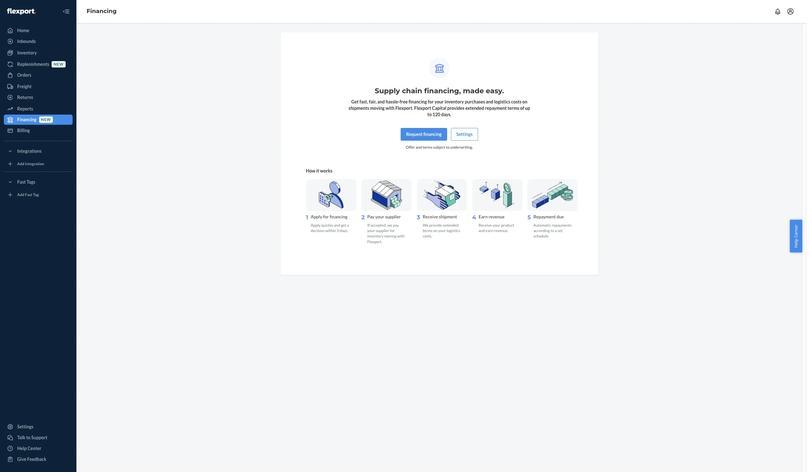 Task type: vqa. For each thing, say whether or not it's contained in the screenshot.


Task type: describe. For each thing, give the bounding box(es) containing it.
help center button
[[790, 220, 802, 253]]

repayment
[[533, 214, 556, 219]]

freight
[[17, 84, 32, 89]]

2
[[361, 214, 365, 221]]

for inside get fast, fair, and hassle-free financing for your inventory purchases and logistics costs on shipments moving with flexport. flexport capital provides extended repayment terms of up to 120 days.
[[428, 99, 434, 104]]

and inside receive your product and earn revenue.
[[479, 228, 485, 233]]

flexport. inside if accepted, we pay your supplier for inventory moving with flexport.
[[367, 239, 382, 244]]

settings button
[[451, 128, 478, 141]]

earn revenue
[[479, 214, 505, 219]]

give feedback
[[17, 457, 46, 462]]

subject
[[433, 145, 445, 150]]

add for add fast tag
[[17, 192, 24, 197]]

fast inside dropdown button
[[17, 179, 26, 185]]

repayment due
[[533, 214, 564, 219]]

1
[[306, 214, 308, 221]]

help center inside 'button'
[[793, 225, 799, 248]]

inventory inside get fast, fair, and hassle-free financing for your inventory purchases and logistics costs on shipments moving with flexport. flexport capital provides extended repayment terms of up to 120 days.
[[445, 99, 464, 104]]

provides
[[447, 105, 464, 111]]

moving inside get fast, fair, and hassle-free financing for your inventory purchases and logistics costs on shipments moving with flexport. flexport capital provides extended repayment terms of up to 120 days.
[[370, 105, 385, 111]]

receive for receive shipment
[[423, 214, 438, 219]]

to inside automatic repayments according to a set schedule.
[[551, 228, 554, 233]]

apply quickly and get a decision within 3 days.
[[311, 223, 349, 233]]

1 vertical spatial financing
[[17, 117, 36, 122]]

replenishments
[[17, 61, 49, 67]]

repayment
[[485, 105, 507, 111]]

give
[[17, 457, 26, 462]]

we provide extended terms on your logistics costs.
[[423, 223, 460, 239]]

your inside receive your product and earn revenue.
[[493, 223, 500, 228]]

of
[[520, 105, 524, 111]]

repayments
[[552, 223, 572, 228]]

schedule.
[[533, 234, 549, 239]]

supply
[[375, 87, 400, 95]]

automatic repayments according to a set schedule.
[[533, 223, 572, 239]]

request
[[406, 132, 423, 137]]

inventory inside if accepted, we pay your supplier for inventory moving with flexport.
[[367, 234, 383, 239]]

works
[[320, 168, 332, 174]]

due
[[557, 214, 564, 219]]

your inside we provide extended terms on your logistics costs.
[[438, 228, 446, 233]]

within
[[325, 228, 336, 233]]

1 vertical spatial help center
[[17, 446, 41, 451]]

open account menu image
[[787, 8, 794, 15]]

extended inside we provide extended terms on your logistics costs.
[[443, 223, 458, 228]]

billing link
[[4, 125, 73, 136]]

financing inside get fast, fair, and hassle-free financing for your inventory purchases and logistics costs on shipments moving with flexport. flexport capital provides extended repayment terms of up to 120 days.
[[409, 99, 427, 104]]

talk to support
[[17, 435, 47, 440]]

days. inside get fast, fair, and hassle-free financing for your inventory purchases and logistics costs on shipments moving with flexport. flexport capital provides extended repayment terms of up to 120 days.
[[441, 112, 451, 117]]

tag
[[33, 192, 39, 197]]

chain
[[402, 87, 422, 95]]

on inside get fast, fair, and hassle-free financing for your inventory purchases and logistics costs on shipments moving with flexport. flexport capital provides extended repayment terms of up to 120 days.
[[522, 99, 527, 104]]

if
[[367, 223, 370, 228]]

give feedback button
[[4, 454, 73, 465]]

your inside if accepted, we pay your supplier for inventory moving with flexport.
[[367, 228, 375, 233]]

orders link
[[4, 70, 73, 80]]

orders
[[17, 72, 31, 78]]

offer and terms subject to underwriting.
[[406, 145, 473, 150]]

apply for apply quickly and get a decision within 3 days.
[[311, 223, 321, 228]]

tags
[[27, 179, 35, 185]]

offer
[[406, 145, 415, 150]]

center inside 'button'
[[793, 225, 799, 238]]

2 vertical spatial financing
[[330, 214, 347, 219]]

with inside get fast, fair, and hassle-free financing for your inventory purchases and logistics costs on shipments moving with flexport. flexport capital provides extended repayment terms of up to 120 days.
[[386, 105, 395, 111]]

pay
[[393, 223, 399, 228]]

set
[[558, 228, 563, 233]]

help inside "help center" 'button'
[[793, 239, 799, 248]]

flexport. inside get fast, fair, and hassle-free financing for your inventory purchases and logistics costs on shipments moving with flexport. flexport capital provides extended repayment terms of up to 120 days.
[[395, 105, 413, 111]]

receive shipment
[[423, 214, 457, 219]]

1 vertical spatial center
[[28, 446, 41, 451]]

according
[[533, 228, 550, 233]]

inventory link
[[4, 48, 73, 58]]

a for 1
[[347, 223, 349, 228]]

logistics inside we provide extended terms on your logistics costs.
[[447, 228, 460, 233]]

automatic
[[533, 223, 551, 228]]

1 vertical spatial terms
[[423, 145, 432, 150]]

with inside if accepted, we pay your supplier for inventory moving with flexport.
[[397, 234, 405, 239]]

integration
[[25, 162, 44, 166]]

moving inside if accepted, we pay your supplier for inventory moving with flexport.
[[384, 234, 396, 239]]

support
[[31, 435, 47, 440]]

earn
[[486, 228, 493, 233]]

get
[[341, 223, 346, 228]]

integrations button
[[4, 146, 73, 156]]

billing
[[17, 128, 30, 133]]

5
[[528, 214, 531, 221]]

terms inside we provide extended terms on your logistics costs.
[[423, 228, 432, 233]]

close navigation image
[[62, 8, 70, 15]]

apply for financing
[[311, 214, 347, 219]]

add fast tag
[[17, 192, 39, 197]]

reports link
[[4, 104, 73, 114]]

feedback
[[27, 457, 46, 462]]

provide
[[429, 223, 442, 228]]

underwriting.
[[450, 145, 473, 150]]

talk to support button
[[4, 433, 73, 443]]

if accepted, we pay your supplier for inventory moving with flexport.
[[367, 223, 405, 244]]

product
[[501, 223, 514, 228]]

apply for apply for financing
[[311, 214, 322, 219]]

add fast tag link
[[4, 190, 73, 200]]

1 horizontal spatial financing
[[87, 8, 117, 15]]

your up accepted,
[[375, 214, 384, 219]]

easy.
[[486, 87, 504, 95]]



Task type: locate. For each thing, give the bounding box(es) containing it.
0 horizontal spatial days.
[[340, 228, 348, 233]]

0 vertical spatial financing
[[87, 8, 117, 15]]

1 vertical spatial a
[[555, 228, 557, 233]]

hassle-
[[386, 99, 400, 104]]

extended down purchases
[[465, 105, 484, 111]]

and right the fair,
[[377, 99, 385, 104]]

settings up "talk"
[[17, 424, 33, 430]]

capital
[[432, 105, 446, 111]]

flexport
[[414, 105, 431, 111]]

1 vertical spatial inventory
[[367, 234, 383, 239]]

1 horizontal spatial help
[[793, 239, 799, 248]]

add left integration
[[17, 162, 24, 166]]

financing up get
[[330, 214, 347, 219]]

1 vertical spatial fast
[[25, 192, 32, 197]]

1 add from the top
[[17, 162, 24, 166]]

and left get
[[334, 223, 340, 228]]

to inside button
[[26, 435, 30, 440]]

financing
[[87, 8, 117, 15], [17, 117, 36, 122]]

0 vertical spatial supplier
[[385, 214, 401, 219]]

free
[[400, 99, 408, 104]]

0 horizontal spatial extended
[[443, 223, 458, 228]]

on up up
[[522, 99, 527, 104]]

shipments
[[349, 105, 369, 111]]

1 horizontal spatial 3
[[417, 214, 420, 221]]

new for financing
[[41, 117, 51, 122]]

terms inside get fast, fair, and hassle-free financing for your inventory purchases and logistics costs on shipments moving with flexport. flexport capital provides extended repayment terms of up to 120 days.
[[508, 105, 519, 111]]

0 vertical spatial 3
[[417, 214, 420, 221]]

1 vertical spatial moving
[[384, 234, 396, 239]]

fair,
[[369, 99, 377, 104]]

new up orders link
[[54, 62, 64, 67]]

inventory
[[17, 50, 37, 55]]

0 vertical spatial terms
[[508, 105, 519, 111]]

supplier down accepted,
[[376, 228, 389, 233]]

financing,
[[424, 87, 461, 95]]

returns
[[17, 95, 33, 100]]

moving down we
[[384, 234, 396, 239]]

1 horizontal spatial a
[[555, 228, 557, 233]]

it
[[316, 168, 319, 174]]

fast inside "link"
[[25, 192, 32, 197]]

0 horizontal spatial for
[[323, 214, 329, 219]]

1 horizontal spatial days.
[[441, 112, 451, 117]]

0 vertical spatial fast
[[17, 179, 26, 185]]

1 vertical spatial receive
[[479, 223, 492, 228]]

0 vertical spatial settings
[[456, 132, 473, 137]]

0 vertical spatial apply
[[311, 214, 322, 219]]

0 vertical spatial flexport.
[[395, 105, 413, 111]]

flexport.
[[395, 105, 413, 111], [367, 239, 382, 244]]

1 vertical spatial supplier
[[376, 228, 389, 233]]

your up the capital
[[435, 99, 444, 104]]

apply up decision at the top left
[[311, 223, 321, 228]]

inbounds link
[[4, 36, 73, 46]]

apply right the 1
[[311, 214, 322, 219]]

logistics down 'shipment'
[[447, 228, 460, 233]]

center
[[793, 225, 799, 238], [28, 446, 41, 451]]

2 vertical spatial for
[[390, 228, 395, 233]]

inventory up provides
[[445, 99, 464, 104]]

apply inside apply quickly and get a decision within 3 days.
[[311, 223, 321, 228]]

120
[[433, 112, 440, 117]]

apply
[[311, 214, 322, 219], [311, 223, 321, 228]]

1 vertical spatial on
[[433, 228, 437, 233]]

logistics up repayment
[[494, 99, 510, 104]]

for inside if accepted, we pay your supplier for inventory moving with flexport.
[[390, 228, 395, 233]]

0 horizontal spatial settings
[[17, 424, 33, 430]]

decision
[[311, 228, 325, 233]]

to left set
[[551, 228, 554, 233]]

1 horizontal spatial new
[[54, 62, 64, 67]]

2 horizontal spatial for
[[428, 99, 434, 104]]

0 vertical spatial a
[[347, 223, 349, 228]]

receive your product and earn revenue.
[[479, 223, 514, 233]]

0 horizontal spatial 3
[[337, 228, 339, 233]]

home
[[17, 28, 29, 33]]

1 horizontal spatial center
[[793, 225, 799, 238]]

moving down the fair,
[[370, 105, 385, 111]]

days. down the capital
[[441, 112, 451, 117]]

add for add integration
[[17, 162, 24, 166]]

1 horizontal spatial extended
[[465, 105, 484, 111]]

to right "talk"
[[26, 435, 30, 440]]

for up quickly
[[323, 214, 329, 219]]

inventory down accepted,
[[367, 234, 383, 239]]

0 horizontal spatial on
[[433, 228, 437, 233]]

1 horizontal spatial for
[[390, 228, 395, 233]]

0 vertical spatial receive
[[423, 214, 438, 219]]

add down fast tags
[[17, 192, 24, 197]]

1 horizontal spatial inventory
[[445, 99, 464, 104]]

for
[[428, 99, 434, 104], [323, 214, 329, 219], [390, 228, 395, 233]]

settings link
[[4, 422, 73, 432]]

request financing button
[[401, 128, 447, 141]]

1 vertical spatial add
[[17, 192, 24, 197]]

1 vertical spatial help
[[17, 446, 27, 451]]

0 horizontal spatial center
[[28, 446, 41, 451]]

flexport. down accepted,
[[367, 239, 382, 244]]

fast left tags
[[17, 179, 26, 185]]

home link
[[4, 25, 73, 36]]

0 vertical spatial with
[[386, 105, 395, 111]]

0 horizontal spatial logistics
[[447, 228, 460, 233]]

0 vertical spatial on
[[522, 99, 527, 104]]

and up repayment
[[486, 99, 493, 104]]

1 vertical spatial 3
[[337, 228, 339, 233]]

your up revenue.
[[493, 223, 500, 228]]

and inside apply quickly and get a decision within 3 days.
[[334, 223, 340, 228]]

1 vertical spatial extended
[[443, 223, 458, 228]]

0 vertical spatial for
[[428, 99, 434, 104]]

on down provide
[[433, 228, 437, 233]]

terms left subject
[[423, 145, 432, 150]]

new
[[54, 62, 64, 67], [41, 117, 51, 122]]

new down reports "link"
[[41, 117, 51, 122]]

2 apply from the top
[[311, 223, 321, 228]]

days. down get
[[340, 228, 348, 233]]

0 vertical spatial help
[[793, 239, 799, 248]]

3 inside apply quickly and get a decision within 3 days.
[[337, 228, 339, 233]]

1 vertical spatial new
[[41, 117, 51, 122]]

add inside "link"
[[17, 192, 24, 197]]

your down if
[[367, 228, 375, 233]]

0 vertical spatial logistics
[[494, 99, 510, 104]]

1 horizontal spatial with
[[397, 234, 405, 239]]

returns link
[[4, 92, 73, 103]]

your inside get fast, fair, and hassle-free financing for your inventory purchases and logistics costs on shipments moving with flexport. flexport capital provides extended repayment terms of up to 120 days.
[[435, 99, 444, 104]]

flexport logo image
[[7, 8, 36, 15]]

3
[[417, 214, 420, 221], [337, 228, 339, 233]]

financing up subject
[[423, 132, 442, 137]]

flexport. down 'free'
[[395, 105, 413, 111]]

to
[[427, 112, 432, 117], [446, 145, 450, 150], [551, 228, 554, 233], [26, 435, 30, 440]]

add integration link
[[4, 159, 73, 169]]

extended down 'shipment'
[[443, 223, 458, 228]]

supplier up the pay on the top
[[385, 214, 401, 219]]

0 horizontal spatial a
[[347, 223, 349, 228]]

days.
[[441, 112, 451, 117], [340, 228, 348, 233]]

costs.
[[423, 234, 432, 239]]

made
[[463, 87, 484, 95]]

4
[[472, 214, 476, 221]]

0 vertical spatial help center
[[793, 225, 799, 248]]

financing inside 'request financing' button
[[423, 132, 442, 137]]

how it works
[[306, 168, 332, 174]]

0 vertical spatial add
[[17, 162, 24, 166]]

with down the hassle-
[[386, 105, 395, 111]]

1 vertical spatial logistics
[[447, 228, 460, 233]]

receive inside receive your product and earn revenue.
[[479, 223, 492, 228]]

terms down costs
[[508, 105, 519, 111]]

revenue
[[489, 214, 505, 219]]

3 left receive shipment
[[417, 214, 420, 221]]

1 vertical spatial with
[[397, 234, 405, 239]]

0 horizontal spatial new
[[41, 117, 51, 122]]

new for replenishments
[[54, 62, 64, 67]]

2 add from the top
[[17, 192, 24, 197]]

0 vertical spatial moving
[[370, 105, 385, 111]]

pay your supplier
[[367, 214, 401, 219]]

up
[[525, 105, 530, 111]]

1 horizontal spatial receive
[[479, 223, 492, 228]]

0 vertical spatial financing
[[409, 99, 427, 104]]

to left 120
[[427, 112, 432, 117]]

1 vertical spatial days.
[[340, 228, 348, 233]]

integrations
[[17, 148, 42, 154]]

help
[[793, 239, 799, 248], [17, 446, 27, 451]]

on inside we provide extended terms on your logistics costs.
[[433, 228, 437, 233]]

inbounds
[[17, 39, 36, 44]]

earn
[[479, 214, 488, 219]]

0 vertical spatial days.
[[441, 112, 451, 117]]

1 vertical spatial settings
[[17, 424, 33, 430]]

get fast, fair, and hassle-free financing for your inventory purchases and logistics costs on shipments moving with flexport. flexport capital provides extended repayment terms of up to 120 days.
[[349, 99, 530, 117]]

1 horizontal spatial help center
[[793, 225, 799, 248]]

a right get
[[347, 223, 349, 228]]

for down we
[[390, 228, 395, 233]]

days. inside apply quickly and get a decision within 3 days.
[[340, 228, 348, 233]]

fast tags button
[[4, 177, 73, 187]]

0 horizontal spatial receive
[[423, 214, 438, 219]]

help inside help center link
[[17, 446, 27, 451]]

on
[[522, 99, 527, 104], [433, 228, 437, 233]]

logistics inside get fast, fair, and hassle-free financing for your inventory purchases and logistics costs on shipments moving with flexport. flexport capital provides extended repayment terms of up to 120 days.
[[494, 99, 510, 104]]

fast left tag
[[25, 192, 32, 197]]

0 horizontal spatial flexport.
[[367, 239, 382, 244]]

receive for receive your product and earn revenue.
[[479, 223, 492, 228]]

supply chain financing, made easy.
[[375, 87, 504, 95]]

supplier inside if accepted, we pay your supplier for inventory moving with flexport.
[[376, 228, 389, 233]]

costs
[[511, 99, 521, 104]]

your down provide
[[438, 228, 446, 233]]

fast tags
[[17, 179, 35, 185]]

fast,
[[359, 99, 368, 104]]

0 vertical spatial inventory
[[445, 99, 464, 104]]

a left set
[[555, 228, 557, 233]]

help center
[[793, 225, 799, 248], [17, 446, 41, 451]]

a inside automatic repayments according to a set schedule.
[[555, 228, 557, 233]]

1 vertical spatial apply
[[311, 223, 321, 228]]

3 right within
[[337, 228, 339, 233]]

0 horizontal spatial with
[[386, 105, 395, 111]]

and right offer on the right top of page
[[416, 145, 422, 150]]

0 vertical spatial extended
[[465, 105, 484, 111]]

receive up we
[[423, 214, 438, 219]]

settings up underwriting. on the right top of page
[[456, 132, 473, 137]]

1 horizontal spatial logistics
[[494, 99, 510, 104]]

a for 5
[[555, 228, 557, 233]]

and left earn
[[479, 228, 485, 233]]

help center link
[[4, 444, 73, 454]]

to inside get fast, fair, and hassle-free financing for your inventory purchases and logistics costs on shipments moving with flexport. flexport capital provides extended repayment terms of up to 120 days.
[[427, 112, 432, 117]]

settings inside "button"
[[456, 132, 473, 137]]

1 apply from the top
[[311, 214, 322, 219]]

pay
[[367, 214, 374, 219]]

financing link
[[87, 8, 117, 15]]

reports
[[17, 106, 33, 111]]

quickly
[[321, 223, 333, 228]]

request financing
[[406, 132, 442, 137]]

1 horizontal spatial on
[[522, 99, 527, 104]]

receive up earn
[[479, 223, 492, 228]]

1 vertical spatial for
[[323, 214, 329, 219]]

1 vertical spatial flexport.
[[367, 239, 382, 244]]

receive
[[423, 214, 438, 219], [479, 223, 492, 228]]

0 vertical spatial center
[[793, 225, 799, 238]]

for up flexport
[[428, 99, 434, 104]]

terms up "costs."
[[423, 228, 432, 233]]

supplier
[[385, 214, 401, 219], [376, 228, 389, 233]]

freight link
[[4, 82, 73, 92]]

0 horizontal spatial help
[[17, 446, 27, 451]]

0 vertical spatial new
[[54, 62, 64, 67]]

to right subject
[[446, 145, 450, 150]]

financing up flexport
[[409, 99, 427, 104]]

revenue.
[[494, 228, 508, 233]]

shipment
[[439, 214, 457, 219]]

0 horizontal spatial financing
[[17, 117, 36, 122]]

0 horizontal spatial help center
[[17, 446, 41, 451]]

moving
[[370, 105, 385, 111], [384, 234, 396, 239]]

1 vertical spatial financing
[[423, 132, 442, 137]]

get
[[351, 99, 359, 104]]

open notifications image
[[774, 8, 782, 15]]

accepted,
[[371, 223, 387, 228]]

purchases
[[465, 99, 485, 104]]

financing
[[409, 99, 427, 104], [423, 132, 442, 137], [330, 214, 347, 219]]

extended inside get fast, fair, and hassle-free financing for your inventory purchases and logistics costs on shipments moving with flexport. flexport capital provides extended repayment terms of up to 120 days.
[[465, 105, 484, 111]]

how
[[306, 168, 315, 174]]

2 vertical spatial terms
[[423, 228, 432, 233]]

a inside apply quickly and get a decision within 3 days.
[[347, 223, 349, 228]]

1 horizontal spatial settings
[[456, 132, 473, 137]]

we
[[423, 223, 429, 228]]

1 horizontal spatial flexport.
[[395, 105, 413, 111]]

0 horizontal spatial inventory
[[367, 234, 383, 239]]

we
[[387, 223, 392, 228]]

with down the pay on the top
[[397, 234, 405, 239]]



